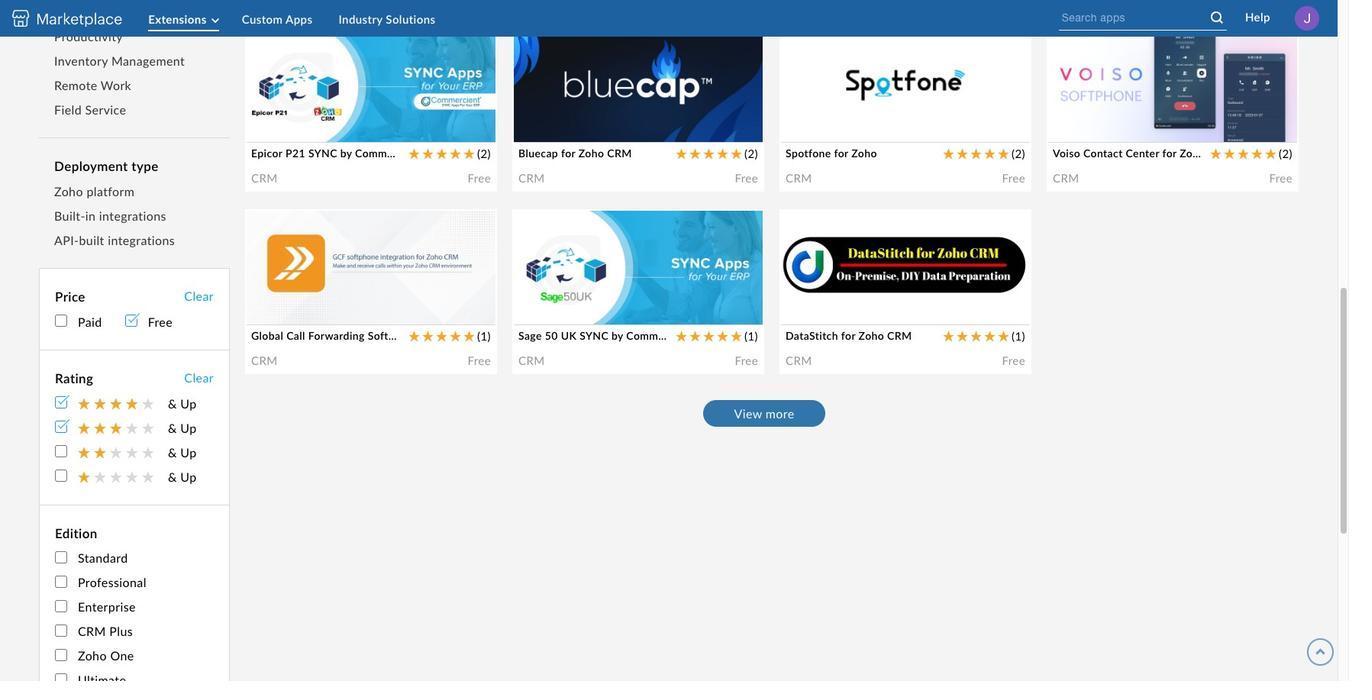 Task type: vqa. For each thing, say whether or not it's contained in the screenshot.


Task type: locate. For each thing, give the bounding box(es) containing it.
voiso down search apps search field
[[1059, 41, 1098, 60]]

global down use
[[251, 329, 284, 342]]

1 vertical spatial uk
[[648, 293, 665, 307]]

1 horizontal spatial 50
[[562, 224, 580, 242]]

4 ★ ★ ★ ★ ★ from the top
[[78, 470, 154, 484]]

0 vertical spatial clear
[[184, 289, 214, 303]]

remote
[[54, 78, 97, 92]]

4 up from the top
[[180, 470, 197, 484]]

human-
[[573, 111, 614, 124]]

sage
[[525, 224, 558, 242], [603, 293, 628, 307], [519, 329, 542, 342]]

global inside global call forwarding softphone for zoho crm crm
[[257, 224, 302, 242]]

50 down integrate
[[545, 329, 558, 342]]

extensions
[[148, 12, 207, 26]]

sage inside integrate your sage 50 uk system with zoho free
[[603, 293, 628, 307]]

p21 for epicor p21 sync by commercient for zoho crm
[[286, 147, 306, 160]]

(2)
[[326, 87, 340, 101], [593, 87, 607, 101], [861, 87, 875, 101], [1128, 87, 1142, 101], [477, 147, 491, 160], [745, 147, 758, 160], [1012, 147, 1026, 160], [1279, 147, 1293, 160]]

uk left system
[[648, 293, 665, 307]]

1 vertical spatial 50
[[631, 293, 645, 307]]

call for global call forwarding softphone for zoho crm crm
[[307, 224, 333, 242]]

2 vertical spatial softphone
[[368, 329, 420, 342]]

1 horizontal spatial center
[[1161, 41, 1208, 60]]

3 ★ ★ ★ ★ ★ from the top
[[78, 445, 154, 460]]

50 up your
[[562, 224, 580, 242]]

center inside voiso contact center for zoho ★ ★ ★ ★ ★ (2)
[[1126, 147, 1160, 160]]

datastitch inside datastitch for zoho crm crm
[[792, 224, 865, 242]]

integrations for built-in integrations
[[99, 209, 166, 223]]

3 & up from the top
[[165, 445, 197, 460]]

0 horizontal spatial call
[[287, 329, 305, 342]]

0 vertical spatial sage
[[525, 224, 558, 242]]

1 vertical spatial contact
[[1084, 147, 1123, 160]]

contact inside voiso contact center for zoho crm
[[1102, 41, 1157, 60]]

1 vertical spatial datastitch
[[786, 329, 839, 342]]

epicor for epicor p21 sync by commercient for zoho crm
[[251, 147, 283, 160]]

1 vertical spatial sage
[[603, 293, 628, 307]]

global
[[257, 224, 302, 242], [251, 329, 284, 342]]

remote work
[[54, 78, 131, 92]]

clear link for price
[[184, 289, 214, 303]]

zoho inside use the gcf softphone extension to make and receive calls within the zoho crm environment.
[[405, 312, 432, 325]]

★ ★ ★ ★ ★ (1) down to
[[409, 329, 491, 343]]

0 horizontal spatial the
[[281, 293, 298, 307]]

bluecap down at
[[519, 147, 558, 160]]

business.
[[792, 129, 840, 143]]

0 vertical spatial p21
[[305, 41, 333, 60]]

contact
[[1102, 41, 1157, 60], [1084, 147, 1123, 160]]

0 vertical spatial global
[[257, 224, 302, 242]]

softphone up to
[[420, 224, 493, 242]]

platform.
[[1156, 129, 1205, 143]]

sage inside sage 50 uk sync by commercient for zoho crm crm
[[525, 224, 558, 242]]

center down white image
[[1161, 41, 1208, 60]]

for inside global call forwarding softphone for zoho crm crm
[[497, 224, 517, 242]]

datastitch down migration on the top right of page
[[786, 329, 839, 342]]

★ ★ ★ ★ ★
[[78, 396, 154, 411], [78, 421, 154, 435], [78, 445, 154, 460], [78, 470, 154, 484]]

forwarding up extension
[[337, 224, 416, 242]]

1 horizontal spatial call
[[307, 224, 333, 242]]

contact down seamless
[[1084, 147, 1123, 160]]

field service
[[54, 102, 126, 117]]

prophet
[[368, 111, 410, 124]]

and right center
[[1229, 111, 1248, 124]]

2 vertical spatial 50
[[545, 329, 558, 342]]

datastitch for datastitch for zoho crm crm
[[792, 224, 865, 242]]

system
[[668, 293, 705, 307]]

sage up integrate
[[525, 224, 558, 242]]

integrations
[[99, 209, 166, 223], [108, 233, 175, 247]]

center
[[1161, 41, 1208, 60], [1126, 147, 1160, 160]]

softphone for use the gcf softphone extension to make and receive calls within the zoho crm environment.
[[328, 293, 383, 307]]

0 vertical spatial uk
[[584, 224, 606, 242]]

sage right your
[[603, 293, 628, 307]]

global up use
[[257, 224, 302, 242]]

2 horizontal spatial uk
[[648, 293, 665, 307]]

1 vertical spatial voiso
[[1053, 147, 1081, 160]]

and
[[1229, 111, 1248, 124], [998, 293, 1018, 307], [257, 312, 277, 325]]

paid
[[78, 315, 102, 329]]

custom
[[242, 12, 283, 26]]

commercient inside the epicor p21 sync by commercient for zoho crm crm
[[403, 41, 496, 60]]

2 vertical spatial and
[[257, 312, 277, 325]]

2 horizontal spatial and
[[1229, 111, 1248, 124]]

50 up sage 50 uk sync by commercient for zoho crm
[[631, 293, 645, 307]]

0 vertical spatial forwarding
[[337, 224, 416, 242]]

on-premise data cleaning, preparation and migration from csv files
[[792, 293, 1018, 325]]

productivity link
[[54, 24, 215, 49]]

1 vertical spatial center
[[1126, 147, 1160, 160]]

50
[[562, 224, 580, 242], [631, 293, 645, 307], [545, 329, 558, 342]]

forwarding
[[337, 224, 416, 242], [308, 329, 365, 342]]

built-in integrations
[[54, 209, 166, 223]]

0 horizontal spatial uk
[[561, 329, 577, 342]]

crm inside use the gcf softphone extension to make and receive calls within the zoho crm environment.
[[435, 312, 461, 325]]

calls
[[321, 312, 344, 325]]

0 vertical spatial 50
[[562, 224, 580, 242]]

1 clear from the top
[[184, 289, 214, 303]]

sage down integrate
[[519, 329, 542, 342]]

and down use
[[257, 312, 277, 325]]

for inside commercient epicor prophet 21 for zoho crm
[[431, 111, 446, 124]]

0 horizontal spatial 50
[[545, 329, 558, 342]]

forwarding inside global call forwarding softphone for zoho crm crm
[[337, 224, 416, 242]]

zoho inside combine voiso's contact center and zoho for a seamless cx platform.
[[1252, 111, 1279, 124]]

0 vertical spatial center
[[1161, 41, 1208, 60]]

call
[[307, 224, 333, 242], [287, 329, 305, 342]]

cx
[[1137, 129, 1153, 143]]

1 clear link from the top
[[184, 289, 214, 303]]

and right 'preparation' at the top of page
[[998, 293, 1018, 307]]

★ ★ ★ ★ ★ (2)
[[257, 87, 340, 101], [525, 87, 607, 101], [1059, 87, 1142, 101], [409, 147, 491, 160], [676, 147, 758, 160], [943, 147, 1026, 160]]

gcf
[[301, 293, 325, 307]]

0 vertical spatial voiso
[[1059, 41, 1098, 60]]

p21 inside the epicor p21 sync by commercient for zoho crm crm
[[305, 41, 333, 60]]

industry solutions link
[[339, 9, 459, 30]]

for inside sage 50 uk sync by commercient for zoho crm crm
[[774, 224, 794, 242]]

uk down your
[[561, 329, 577, 342]]

p21 down apps
[[305, 41, 333, 60]]

inventory management
[[54, 53, 185, 68]]

voiso for voiso contact center for zoho crm
[[1059, 41, 1098, 60]]

deployment
[[54, 158, 128, 174]]

1 vertical spatial clear link
[[184, 370, 214, 385]]

center inside voiso contact center for zoho crm
[[1161, 41, 1208, 60]]

zoho inside integrate your sage 50 uk system with zoho free
[[525, 312, 552, 325]]

call inside global call forwarding softphone for zoho crm crm
[[307, 224, 333, 242]]

bluecap
[[525, 41, 580, 60], [519, 147, 558, 160]]

from
[[846, 312, 871, 325]]

contact inside voiso contact center for zoho ★ ★ ★ ★ ★ (2)
[[1084, 147, 1123, 160]]

0 vertical spatial epicor
[[257, 41, 301, 60]]

and inside use the gcf softphone extension to make and receive calls within the zoho crm environment.
[[257, 312, 277, 325]]

service
[[85, 102, 126, 117]]

voiso down a
[[1053, 147, 1081, 160]]

clear for price
[[184, 289, 214, 303]]

voiso
[[1059, 41, 1098, 60], [1053, 147, 1081, 160]]

integrate your sage 50 uk system with zoho free
[[525, 293, 752, 366]]

★ ★ ★ ★ ★ (2) down the meets
[[943, 147, 1026, 160]]

free
[[462, 170, 485, 184], [729, 170, 752, 184], [996, 170, 1020, 184], [1264, 170, 1287, 184], [468, 171, 491, 185], [735, 171, 758, 185], [1002, 171, 1026, 185], [1270, 171, 1293, 185], [148, 315, 173, 329], [462, 352, 485, 366], [729, 352, 752, 366], [996, 352, 1020, 366], [468, 354, 491, 367], [735, 354, 758, 367], [1002, 354, 1026, 367]]

epicor inside the epicor p21 sync by commercient for zoho crm crm
[[257, 41, 301, 60]]

0 vertical spatial and
[[1229, 111, 1248, 124]]

50 inside sage 50 uk sync by commercient for zoho crm crm
[[562, 224, 580, 242]]

1 vertical spatial softphone
[[328, 293, 383, 307]]

★ ★ ★ ★ ★ (1) down with
[[676, 329, 758, 343]]

2 vertical spatial uk
[[561, 329, 577, 342]]

sync
[[337, 41, 378, 60], [308, 147, 337, 160], [611, 224, 651, 242], [580, 329, 609, 342]]

integrations up api-built integrations
[[99, 209, 166, 223]]

contact down search apps search field
[[1102, 41, 1157, 60]]

edition
[[55, 525, 98, 542]]

epicor inside commercient epicor prophet 21 for zoho crm
[[332, 111, 365, 124]]

2 horizontal spatial 50
[[631, 293, 645, 307]]

sage for sage 50 uk sync by commercient for zoho crm
[[519, 329, 542, 342]]

for inside bluecap for zoho crm crm
[[584, 41, 604, 60]]

call for global call forwarding softphone for zoho crm
[[287, 329, 305, 342]]

1 vertical spatial p21
[[286, 147, 306, 160]]

2 & up from the top
[[165, 421, 197, 435]]

0 vertical spatial clear link
[[184, 289, 214, 303]]

uk
[[584, 224, 606, 242], [648, 293, 665, 307], [561, 329, 577, 342]]

0 vertical spatial datastitch
[[792, 224, 865, 242]]

voiso inside voiso contact center for zoho ★ ★ ★ ★ ★ (2)
[[1053, 147, 1081, 160]]

0 horizontal spatial center
[[1126, 147, 1160, 160]]

migration
[[792, 312, 842, 325]]

crm inside voiso contact center for zoho crm
[[1059, 64, 1086, 78]]

p21
[[305, 41, 333, 60], [286, 147, 306, 160]]

voiso inside voiso contact center for zoho crm
[[1059, 41, 1098, 60]]

solutions
[[386, 12, 436, 26]]

0 vertical spatial integrations
[[99, 209, 166, 223]]

★ ★ ★ ★ ★ (2) down apps
[[257, 87, 340, 101]]

where voice means, makes, meets business.
[[792, 111, 973, 143]]

1 vertical spatial and
[[998, 293, 1018, 307]]

clear
[[184, 289, 214, 303], [184, 370, 214, 385]]

commercient inside sage 50 uk sync by commercient for zoho crm crm
[[676, 224, 770, 242]]

custom apps link
[[242, 9, 336, 30]]

★ ★ ★ ★ ★ (1)
[[257, 270, 340, 283], [525, 270, 607, 283], [792, 270, 875, 283], [409, 329, 491, 343], [676, 329, 758, 343], [943, 329, 1026, 343]]

integrate
[[525, 293, 573, 307]]

forwarding down calls
[[308, 329, 365, 342]]

industry
[[339, 12, 383, 26]]

voiso contact center for zoho crm
[[1059, 41, 1273, 78]]

2 up from the top
[[180, 421, 197, 435]]

3 up from the top
[[180, 445, 197, 460]]

the up global call forwarding softphone for zoho crm
[[384, 312, 401, 325]]

api-built integrations link
[[54, 233, 175, 247]]

2 vertical spatial sage
[[519, 329, 542, 342]]

★ ★ (2)
[[833, 87, 875, 101]]

1 vertical spatial forwarding
[[308, 329, 365, 342]]

1 horizontal spatial uk
[[584, 224, 606, 242]]

softphone inside use the gcf softphone extension to make and receive calls within the zoho crm environment.
[[328, 293, 383, 307]]

sync inside the epicor p21 sync by commercient for zoho crm crm
[[337, 41, 378, 60]]

bluecap inside bluecap for zoho crm crm
[[525, 41, 580, 60]]

zoho platform
[[54, 184, 135, 199]]

bluecap up enabling
[[525, 41, 580, 60]]

for
[[501, 41, 521, 60], [584, 41, 604, 60], [1213, 41, 1232, 60], [431, 111, 446, 124], [1059, 129, 1075, 143], [425, 147, 440, 160], [561, 147, 576, 160], [834, 147, 849, 160], [1163, 147, 1177, 160], [497, 224, 517, 242], [774, 224, 794, 242], [869, 224, 889, 242], [423, 329, 437, 342], [696, 329, 711, 342], [842, 329, 856, 342]]

the
[[281, 293, 298, 307], [384, 312, 401, 325]]

1 horizontal spatial the
[[384, 312, 401, 325]]

softphone inside global call forwarding softphone for zoho crm crm
[[420, 224, 493, 242]]

for inside datastitch for zoho crm crm
[[869, 224, 889, 242]]

within
[[347, 312, 381, 325]]

2 clear from the top
[[184, 370, 214, 385]]

softphone
[[420, 224, 493, 242], [328, 293, 383, 307], [368, 329, 420, 342]]

1 vertical spatial global
[[251, 329, 284, 342]]

use
[[257, 293, 277, 307]]

uk up your
[[584, 224, 606, 242]]

datastitch
[[792, 224, 865, 242], [786, 329, 839, 342]]

Search apps search field
[[1059, 6, 1209, 29]]

the up receive
[[281, 293, 298, 307]]

forwarding for global call forwarding softphone for zoho crm
[[308, 329, 365, 342]]

1 vertical spatial epicor
[[332, 111, 365, 124]]

2 clear link from the top
[[184, 370, 214, 385]]

3 & from the top
[[168, 445, 177, 460]]

p21 down commercient epicor prophet 21 for zoho crm
[[286, 147, 306, 160]]

by inside sage 50 uk sync by commercient for zoho crm crm
[[655, 224, 672, 242]]

1 vertical spatial clear
[[184, 370, 214, 385]]

and inside on-premise data cleaning, preparation and migration from csv files
[[998, 293, 1018, 307]]

uk inside sage 50 uk sync by commercient for zoho crm crm
[[584, 224, 606, 242]]

up
[[180, 396, 197, 411], [180, 421, 197, 435], [180, 445, 197, 460], [180, 470, 197, 484]]

1 vertical spatial call
[[287, 329, 305, 342]]

zoho inside voiso contact center for zoho ★ ★ ★ ★ ★ (2)
[[1180, 147, 1206, 160]]

api-
[[54, 233, 79, 247]]

by inside the epicor p21 sync by commercient for zoho crm crm
[[382, 41, 399, 60]]

2 vertical spatial epicor
[[251, 147, 283, 160]]

softphone up 'within'
[[328, 293, 383, 307]]

0 vertical spatial contact
[[1102, 41, 1157, 60]]

★ ★ ★ ★ ★ (2) down the automation
[[676, 147, 758, 160]]

commercient
[[403, 41, 496, 60], [257, 111, 328, 124], [355, 147, 422, 160], [676, 224, 770, 242], [627, 329, 693, 342]]

zoho inside voiso contact center for zoho crm
[[1237, 41, 1273, 60]]

combine voiso's contact center and zoho for a seamless cx platform.
[[1059, 111, 1279, 143]]

zoho
[[525, 41, 561, 60], [609, 41, 644, 60], [1237, 41, 1273, 60], [449, 111, 476, 124], [1252, 111, 1279, 124], [442, 147, 468, 160], [579, 147, 604, 160], [852, 147, 877, 160], [1180, 147, 1206, 160], [54, 184, 83, 199], [521, 224, 557, 242], [798, 224, 834, 242], [894, 224, 930, 242], [405, 312, 432, 325], [525, 312, 552, 325], [440, 329, 466, 342], [714, 329, 739, 342], [859, 329, 885, 342], [78, 648, 107, 663]]

integrations down built-in integrations link
[[108, 233, 175, 247]]

p21 for epicor p21 sync by commercient for zoho crm crm
[[305, 41, 333, 60]]

0 vertical spatial softphone
[[420, 224, 493, 242]]

clear link for rating
[[184, 370, 214, 385]]

0 vertical spatial bluecap
[[525, 41, 580, 60]]

0 horizontal spatial and
[[257, 312, 277, 325]]

cognitive
[[635, 111, 683, 124]]

call up gcf
[[307, 224, 333, 242]]

1 vertical spatial integrations
[[108, 233, 175, 247]]

voiso contact center for zoho ★ ★ ★ ★ ★ (2)
[[1053, 147, 1293, 160]]

contact for voiso contact center for zoho ★ ★ ★ ★ ★ (2)
[[1084, 147, 1123, 160]]

1 vertical spatial the
[[384, 312, 401, 325]]

1 horizontal spatial and
[[998, 293, 1018, 307]]

global for global call forwarding softphone for zoho crm
[[251, 329, 284, 342]]

softphone down 'within'
[[368, 329, 420, 342]]

center down cx at the right top
[[1126, 147, 1160, 160]]

zoho inside bluecap for zoho crm crm
[[609, 41, 644, 60]]

0 vertical spatial the
[[281, 293, 298, 307]]

call down receive
[[287, 329, 305, 342]]

1 vertical spatial bluecap
[[519, 147, 558, 160]]

datastitch up premise
[[792, 224, 865, 242]]

0 vertical spatial call
[[307, 224, 333, 242]]

means,
[[862, 111, 899, 124]]

global call forwarding softphone for zoho crm crm
[[257, 224, 596, 260]]

a
[[1078, 129, 1084, 143]]

built
[[79, 233, 104, 247]]



Task type: describe. For each thing, give the bounding box(es) containing it.
softphone for global call forwarding softphone for zoho crm crm
[[420, 224, 493, 242]]

environment.
[[257, 330, 327, 344]]

like
[[614, 111, 632, 124]]

on-
[[792, 293, 813, 307]]

forwarding for global call forwarding softphone for zoho crm crm
[[337, 224, 416, 242]]

sage 50 uk sync by commercient for zoho crm crm
[[525, 224, 873, 260]]

data
[[858, 293, 881, 307]]

clear for rating
[[184, 370, 214, 385]]

plus
[[109, 624, 133, 639]]

1 ★ ★ ★ ★ ★ from the top
[[78, 396, 154, 411]]

uk for sage 50 uk sync by commercient for zoho crm
[[561, 329, 577, 342]]

spotfone for zoho
[[786, 147, 877, 160]]

view more
[[734, 406, 795, 421]]

crm inside commercient epicor prophet 21 for zoho crm
[[257, 129, 284, 143]]

seamless
[[1087, 129, 1134, 143]]

csv
[[874, 312, 896, 325]]

platform
[[87, 184, 135, 199]]

zoho inside the epicor p21 sync by commercient for zoho crm crm
[[525, 41, 561, 60]]

more
[[766, 406, 795, 421]]

zoho inside commercient epicor prophet 21 for zoho crm
[[449, 111, 476, 124]]

enabling human-like cognitive automation at scale
[[525, 111, 747, 143]]

4 & up from the top
[[165, 470, 197, 484]]

★ ★ ★ ★ ★ (1) down 'preparation' at the top of page
[[943, 329, 1026, 343]]

field
[[54, 102, 82, 117]]

global call forwarding softphone for zoho crm
[[251, 329, 494, 342]]

voiso for voiso contact center for zoho ★ ★ ★ ★ ★ (2)
[[1053, 147, 1081, 160]]

built-in integrations link
[[54, 209, 166, 223]]

enterprise
[[78, 600, 136, 614]]

★ ★ ★ ★ ★ (2) up enabling
[[525, 87, 607, 101]]

with
[[708, 293, 731, 307]]

uk for sage 50 uk sync by commercient for zoho crm crm
[[584, 224, 606, 242]]

field service link
[[54, 98, 215, 122]]

cleaning,
[[884, 293, 931, 307]]

★ ★ ★ ★ ★ (1) up gcf
[[257, 270, 340, 283]]

1 & from the top
[[168, 396, 177, 411]]

integrations for api-built integrations
[[108, 233, 175, 247]]

your
[[576, 293, 600, 307]]

datastitch for zoho crm
[[786, 329, 912, 342]]

view more button
[[704, 397, 825, 431]]

spotfone
[[786, 147, 831, 160]]

uk inside integrate your sage 50 uk system with zoho free
[[648, 293, 665, 307]]

2 & from the top
[[168, 421, 177, 435]]

productivity
[[54, 29, 123, 44]]

and inside combine voiso's contact center and zoho for a seamless cx platform.
[[1229, 111, 1248, 124]]

4 & from the top
[[168, 470, 177, 484]]

sync inside sage 50 uk sync by commercient for zoho crm crm
[[611, 224, 651, 242]]

meets
[[941, 111, 973, 124]]

work
[[101, 78, 131, 92]]

make
[[455, 293, 483, 307]]

scale
[[538, 129, 565, 143]]

global for global call forwarding softphone for zoho crm crm
[[257, 224, 302, 242]]

50 for sage 50 uk sync by commercient for zoho crm crm
[[562, 224, 580, 242]]

white image
[[1208, 9, 1227, 28]]

view
[[734, 406, 762, 421]]

help
[[1246, 10, 1271, 24]]

built-
[[54, 209, 85, 223]]

voice
[[831, 111, 859, 124]]

datastitch for zoho crm crm
[[792, 224, 969, 260]]

★ ★ ★ ★ ★ (1) up integrate
[[525, 270, 607, 283]]

bluecap for bluecap for zoho crm
[[519, 147, 558, 160]]

to
[[441, 293, 452, 307]]

inventory management link
[[54, 49, 215, 73]]

extensions link
[[148, 12, 219, 27]]

remote work link
[[54, 73, 215, 98]]

50 for sage 50 uk sync by commercient for zoho crm
[[545, 329, 558, 342]]

management
[[111, 53, 185, 68]]

commercient epicor prophet 21 for zoho crm
[[257, 111, 476, 143]]

sage 50 uk sync by commercient for zoho crm
[[519, 329, 767, 342]]

extension
[[386, 293, 438, 307]]

1 & up from the top
[[165, 396, 197, 411]]

datastitch for datastitch for zoho crm
[[786, 329, 839, 342]]

files
[[899, 312, 921, 325]]

premise
[[813, 293, 854, 307]]

for inside the epicor p21 sync by commercient for zoho crm crm
[[501, 41, 521, 60]]

epicor for epicor p21 sync by commercient for zoho crm crm
[[257, 41, 301, 60]]

voiso's
[[1109, 111, 1146, 124]]

center for voiso contact center for zoho ★ ★ ★ ★ ★ (2)
[[1126, 147, 1160, 160]]

2 ★ ★ ★ ★ ★ from the top
[[78, 421, 154, 435]]

enabling
[[525, 111, 570, 124]]

epicor p21 sync by commercient for zoho crm
[[251, 147, 496, 160]]

for inside voiso contact center for zoho crm
[[1213, 41, 1232, 60]]

★ ★ ★ ★ ★ (1) up premise
[[792, 270, 875, 283]]

center
[[1192, 111, 1226, 124]]

type
[[132, 158, 159, 174]]

crm plus
[[78, 624, 133, 639]]

center for voiso contact center for zoho crm
[[1161, 41, 1208, 60]]

industry solutions
[[339, 12, 436, 26]]

21
[[414, 111, 427, 124]]

inventory
[[54, 53, 108, 68]]

zoho inside datastitch for zoho crm crm
[[894, 224, 930, 242]]

sage for sage 50 uk sync by commercient for zoho crm crm
[[525, 224, 558, 242]]

view more link
[[704, 400, 825, 427]]

bluecap for zoho crm
[[519, 147, 632, 160]]

bluecap for zoho crm crm
[[525, 41, 684, 78]]

contact
[[1149, 111, 1189, 124]]

standard
[[78, 551, 128, 565]]

★ ★ ★ ★ ★ (2) down 21
[[409, 147, 491, 160]]

zoho inside global call forwarding softphone for zoho crm crm
[[521, 224, 557, 242]]

commercient inside commercient epicor prophet 21 for zoho crm
[[257, 111, 328, 124]]

deployment type
[[54, 158, 159, 174]]

for inside voiso contact center for zoho ★ ★ ★ ★ ★ (2)
[[1163, 147, 1177, 160]]

50 inside integrate your sage 50 uk system with zoho free
[[631, 293, 645, 307]]

professional
[[78, 575, 147, 590]]

softphone for global call forwarding softphone for zoho crm
[[368, 329, 420, 342]]

receive
[[280, 312, 318, 325]]

zoho inside sage 50 uk sync by commercient for zoho crm crm
[[798, 224, 834, 242]]

where
[[792, 111, 828, 124]]

one
[[110, 648, 134, 663]]

preparation
[[934, 293, 995, 307]]

automation
[[687, 111, 747, 124]]

zoho one
[[78, 648, 134, 663]]

1 up from the top
[[180, 396, 197, 411]]

for inside combine voiso's contact center and zoho for a seamless cx platform.
[[1059, 129, 1075, 143]]

at
[[525, 129, 535, 143]]

help link
[[1242, 6, 1275, 27]]

use the gcf softphone extension to make and receive calls within the zoho crm environment.
[[257, 293, 483, 344]]

contact for voiso contact center for zoho crm
[[1102, 41, 1157, 60]]

free inside integrate your sage 50 uk system with zoho free
[[729, 352, 752, 366]]

bluecap for bluecap for zoho crm crm
[[525, 41, 580, 60]]

zoho platform link
[[54, 184, 135, 199]]

★ ★ ★ ★ ★ (2) up the combine
[[1059, 87, 1142, 101]]



